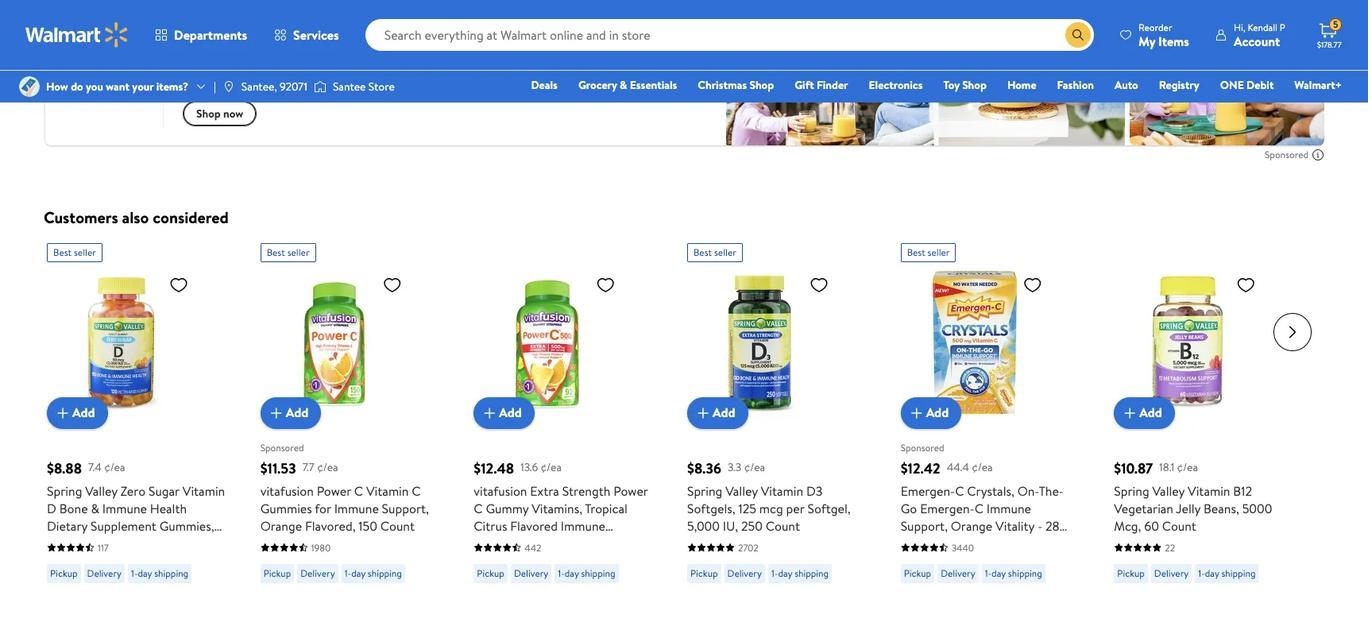Task type: locate. For each thing, give the bounding box(es) containing it.
1 add to cart image from the left
[[53, 403, 72, 422]]

best for vitafusion power c vitamin c gummies for immune support, orange flavored, 150 count image at the left of page
[[267, 245, 285, 259]]

electronics
[[869, 77, 923, 93]]

3 product group from the left
[[474, 237, 652, 589]]

3 add from the left
[[499, 404, 522, 422]]

add button up $11.53
[[260, 397, 321, 429]]

0 horizontal spatial support,
[[382, 500, 429, 517]]

5 $178.77
[[1318, 18, 1342, 50]]

add to cart image up $10.87 on the bottom right
[[1121, 403, 1140, 422]]

92071
[[280, 79, 307, 95]]

spring
[[47, 482, 82, 500], [687, 482, 723, 500], [1114, 482, 1150, 500]]

6 product group from the left
[[1114, 237, 1293, 589]]

customers also considered
[[44, 206, 229, 228]]

4 seller from the left
[[928, 245, 950, 259]]

1 best seller from the left
[[53, 245, 96, 259]]

1 orange from the left
[[260, 517, 302, 535]]

2 add button from the left
[[260, 397, 321, 429]]

immune up (2,000
[[102, 500, 147, 517]]

5 ¢/ea from the left
[[972, 460, 993, 476]]

orange left 'for' on the left
[[260, 517, 302, 535]]

¢/ea right 7.7 on the left
[[317, 460, 338, 476]]

1 shop from the left
[[750, 77, 774, 93]]

2 horizontal spatial spring
[[1114, 482, 1150, 500]]

1- down sponsored $12.42 44.4 ¢/ea emergen-c crystals, on-the- go emergen-c immune support, orange vitality - 28 stick packs
[[985, 566, 992, 580]]

1 horizontal spatial vitafusion
[[474, 482, 527, 500]]

power right the strength
[[614, 482, 648, 500]]

shipping down the beans,
[[1222, 566, 1256, 580]]

delivery
[[87, 566, 122, 580], [301, 566, 335, 580], [514, 566, 549, 580], [728, 566, 762, 580], [941, 566, 976, 580], [1155, 566, 1189, 580]]

1 valley from the left
[[85, 482, 118, 500]]

day down 150
[[351, 566, 366, 580]]

4 shipping from the left
[[795, 566, 829, 580]]

2 ¢/ea from the left
[[317, 460, 338, 476]]

support, inside sponsored $11.53 7.7 ¢/ea vitafusion power c vitamin c gummies for immune support, orange flavored, 150 count
[[382, 500, 429, 517]]

1- down iu),
[[131, 566, 138, 580]]

0 horizontal spatial vitafusion
[[260, 482, 314, 500]]

orange inside sponsored $12.42 44.4 ¢/ea emergen-c crystals, on-the- go emergen-c immune support, orange vitality - 28 stick packs
[[951, 517, 993, 535]]

add for add to cart icon associated with delivery
[[72, 404, 95, 422]]

hi, kendall p account
[[1234, 20, 1286, 50]]

add button up $12.48
[[474, 397, 535, 429]]

1 seller from the left
[[74, 245, 96, 259]]

1 horizontal spatial &
[[620, 77, 627, 93]]

$8.88 7.4 ¢/ea spring valley zero sugar vitamin d bone & immune health dietary supplement gummies, 50 mcg (2,000 iu), 120 count
[[47, 458, 225, 552]]

44.4
[[947, 460, 969, 476]]

shop right the toy
[[962, 77, 987, 93]]

2 shipping from the left
[[368, 566, 402, 580]]

delivery down 1980
[[301, 566, 335, 580]]

delivery down 3440
[[941, 566, 976, 580]]

1 vertical spatial &
[[91, 500, 99, 517]]

add button for spring valley vitamin b12 vegetarian jelly beans, 5000 mcg, 60 count image
[[1114, 397, 1175, 429]]

shipping down the per
[[795, 566, 829, 580]]

add button for the spring valley vitamin d3 softgels, 125 mcg per softgel, 5,000 iu, 250 count image
[[687, 397, 748, 429]]

1-day shipping down '120'
[[131, 566, 188, 580]]

 image
[[19, 76, 40, 97], [314, 79, 327, 95]]

5 add from the left
[[926, 404, 949, 422]]

add up $12.42
[[926, 404, 949, 422]]

support, right 150
[[382, 500, 429, 517]]

spring valley vitamin d3 softgels, 125 mcg per softgel, 5,000 iu, 250 count image
[[687, 268, 835, 416]]

1-
[[131, 566, 138, 580], [345, 566, 351, 580], [558, 566, 565, 580], [772, 566, 778, 580], [985, 566, 992, 580], [1199, 566, 1205, 580]]

2 seller from the left
[[287, 245, 310, 259]]

delivery down 442 in the left bottom of the page
[[514, 566, 549, 580]]

1-day shipping down 92
[[558, 566, 615, 580]]

 image right 92071 on the top left of the page
[[314, 79, 327, 95]]

2 horizontal spatial valley
[[1153, 482, 1185, 500]]

1 ¢/ea from the left
[[104, 460, 125, 476]]

support
[[474, 535, 518, 552]]

add button up $12.42
[[901, 397, 962, 429]]

5 pickup from the left
[[904, 566, 932, 580]]

best seller for 'product' group containing $8.88
[[53, 245, 96, 259]]

vitafusion down $11.53
[[260, 482, 314, 500]]

(1)
[[521, 535, 534, 552]]

 image
[[222, 80, 235, 93]]

product group
[[47, 237, 225, 589], [260, 237, 439, 589], [474, 237, 652, 589], [687, 237, 866, 589], [901, 237, 1079, 589], [1114, 237, 1293, 589]]

seller
[[74, 245, 96, 259], [287, 245, 310, 259], [714, 245, 737, 259], [928, 245, 950, 259]]

2 power from the left
[[614, 482, 648, 500]]

deals
[[531, 77, 558, 93]]

considered
[[153, 206, 229, 228]]

¢/ea right 18.1
[[1177, 460, 1198, 476]]

add to cart image up $11.53
[[267, 403, 286, 422]]

shop inside "link"
[[750, 77, 774, 93]]

0 horizontal spatial add to cart image
[[53, 403, 72, 422]]

shop for toy shop
[[962, 77, 987, 93]]

6 day from the left
[[1205, 566, 1220, 580]]

iu,
[[723, 517, 738, 535]]

1 horizontal spatial sponsored
[[901, 441, 945, 455]]

7.4
[[88, 460, 102, 476]]

6 ¢/ea from the left
[[1177, 460, 1198, 476]]

essentials
[[630, 77, 677, 93]]

¢/ea for $10.87
[[1177, 460, 1198, 476]]

2 spring from the left
[[687, 482, 723, 500]]

1 horizontal spatial  image
[[314, 79, 327, 95]]

power
[[317, 482, 351, 500], [614, 482, 648, 500]]

product group containing $12.42
[[901, 237, 1079, 589]]

one debit
[[1220, 77, 1274, 93]]

seller for 'product' group containing $12.42
[[928, 245, 950, 259]]

shop
[[750, 77, 774, 93], [962, 77, 987, 93]]

1 horizontal spatial shop
[[962, 77, 987, 93]]

immune right 'for' on the left
[[334, 500, 379, 517]]

add to cart image
[[480, 403, 499, 422], [694, 403, 713, 422], [907, 403, 926, 422], [1121, 403, 1140, 422]]

best seller
[[53, 245, 96, 259], [267, 245, 310, 259], [694, 245, 737, 259], [907, 245, 950, 259]]

jelly
[[1176, 500, 1201, 517]]

vegetarian
[[1114, 500, 1174, 517]]

orange up 3440
[[951, 517, 993, 535]]

2 vitamin from the left
[[366, 482, 409, 500]]

2 add from the left
[[286, 404, 309, 422]]

3 add to cart image from the left
[[907, 403, 926, 422]]

shipping down 92
[[581, 566, 615, 580]]

¢/ea right 7.4
[[104, 460, 125, 476]]

power up flavored,
[[317, 482, 351, 500]]

vitafusion down $12.48
[[474, 482, 527, 500]]

product group containing $12.48
[[474, 237, 652, 589]]

count inside $8.88 7.4 ¢/ea spring valley zero sugar vitamin d bone & immune health dietary supplement gummies, 50 mcg (2,000 iu), 120 count
[[176, 535, 211, 552]]

day down $12.48 13.6 ¢/ea vitafusion extra strength power c gummy vitamins, tropical citrus flavored immune support (1) vitamins, 92 count
[[565, 566, 579, 580]]

6 pickup from the left
[[1118, 566, 1145, 580]]

day down iu),
[[138, 566, 152, 580]]

day down the per
[[778, 566, 793, 580]]

2 best from the left
[[267, 245, 285, 259]]

1-day shipping down vitality
[[985, 566, 1042, 580]]

& right the bone on the left bottom
[[91, 500, 99, 517]]

Search search field
[[365, 19, 1094, 51]]

sponsored $11.53 7.7 ¢/ea vitafusion power c vitamin c gummies for immune support, orange flavored, 150 count
[[260, 441, 429, 535]]

sponsored left ad disclaimer and feedback for marqueedisplayad image
[[1265, 148, 1309, 161]]

4 vitamin from the left
[[1188, 482, 1231, 500]]

vitafusion inside sponsored $11.53 7.7 ¢/ea vitafusion power c vitamin c gummies for immune support, orange flavored, 150 count
[[260, 482, 314, 500]]

1-day shipping down the beans,
[[1199, 566, 1256, 580]]

add button up $8.36
[[687, 397, 748, 429]]

count right 150
[[380, 517, 415, 535]]

add to favorites list, spring valley vitamin b12 vegetarian jelly beans, 5000 mcg, 60 count image
[[1237, 275, 1256, 295]]

add button up $10.87 on the bottom right
[[1114, 397, 1175, 429]]

count up 22 at the bottom of page
[[1162, 517, 1197, 535]]

3 spring from the left
[[1114, 482, 1150, 500]]

1 spring from the left
[[47, 482, 82, 500]]

delivery down 22 at the bottom of page
[[1155, 566, 1189, 580]]

items?
[[156, 79, 188, 95]]

vitamin inside $8.88 7.4 ¢/ea spring valley zero sugar vitamin d bone & immune health dietary supplement gummies, 50 mcg (2,000 iu), 120 count
[[183, 482, 225, 500]]

c inside $12.48 13.6 ¢/ea vitafusion extra strength power c gummy vitamins, tropical citrus flavored immune support (1) vitamins, 92 count
[[474, 500, 483, 517]]

sponsored inside sponsored $12.42 44.4 ¢/ea emergen-c crystals, on-the- go emergen-c immune support, orange vitality - 28 stick packs
[[901, 441, 945, 455]]

valley inside $8.88 7.4 ¢/ea spring valley zero sugar vitamin d bone & immune health dietary supplement gummies, 50 mcg (2,000 iu), 120 count
[[85, 482, 118, 500]]

day
[[138, 566, 152, 580], [351, 566, 366, 580], [565, 566, 579, 580], [778, 566, 793, 580], [992, 566, 1006, 580], [1205, 566, 1220, 580]]

5 product group from the left
[[901, 237, 1079, 589]]

immune inside $12.48 13.6 ¢/ea vitafusion extra strength power c gummy vitamins, tropical citrus flavored immune support (1) vitamins, 92 count
[[561, 517, 606, 535]]

walmart+ link
[[1288, 76, 1349, 94]]

¢/ea right 44.4
[[972, 460, 993, 476]]

2 1- from the left
[[345, 566, 351, 580]]

¢/ea for $8.36
[[744, 460, 765, 476]]

shipping down 150
[[368, 566, 402, 580]]

power inside sponsored $11.53 7.7 ¢/ea vitafusion power c vitamin c gummies for immune support, orange flavored, 150 count
[[317, 482, 351, 500]]

7.7
[[302, 460, 315, 476]]

spring inside $8.88 7.4 ¢/ea spring valley zero sugar vitamin d bone & immune health dietary supplement gummies, 50 mcg (2,000 iu), 120 count
[[47, 482, 82, 500]]

¢/ea inside $8.36 3.3 ¢/ea spring valley vitamin d3 softgels, 125 mcg per softgel, 5,000 iu, 250 count
[[744, 460, 765, 476]]

bone
[[59, 500, 88, 517]]

santee
[[333, 79, 366, 95]]

3 delivery from the left
[[514, 566, 549, 580]]

5 1- from the left
[[985, 566, 992, 580]]

4 add button from the left
[[687, 397, 748, 429]]

3 vitamin from the left
[[761, 482, 804, 500]]

vitamin left b12
[[1188, 482, 1231, 500]]

3 ¢/ea from the left
[[541, 460, 562, 476]]

auto link
[[1108, 76, 1146, 94]]

iu),
[[132, 535, 152, 552]]

1 horizontal spatial spring
[[687, 482, 723, 500]]

day down the beans,
[[1205, 566, 1220, 580]]

2 valley from the left
[[726, 482, 758, 500]]

valley down 18.1
[[1153, 482, 1185, 500]]

1- down mcg
[[772, 566, 778, 580]]

 image left how
[[19, 76, 40, 97]]

2 shop from the left
[[962, 77, 987, 93]]

&
[[620, 77, 627, 93], [91, 500, 99, 517]]

spring valley zero sugar vitamin d bone & immune health dietary supplement gummies, 50 mcg (2,000 iu), 120 count image
[[47, 268, 195, 416]]

vitamin inside sponsored $11.53 7.7 ¢/ea vitafusion power c vitamin c gummies for immune support, orange flavored, 150 count
[[366, 482, 409, 500]]

immune left "-"
[[987, 500, 1031, 517]]

valley for $8.88
[[85, 482, 118, 500]]

count inside the $10.87 18.1 ¢/ea spring valley vitamin b12 vegetarian jelly beans, 5000 mcg, 60 count
[[1162, 517, 1197, 535]]

emergen- up packs
[[920, 500, 975, 517]]

3 seller from the left
[[714, 245, 737, 259]]

vitamins, up (1)
[[532, 500, 583, 517]]

add up the 3.3
[[713, 404, 736, 422]]

add for add to cart image for emergen-c crystals, on-the-go emergen-c immune support, orange vitality - 28 stick packs image at the right of the page
[[926, 404, 949, 422]]

¢/ea for $12.48
[[541, 460, 562, 476]]

per
[[786, 500, 805, 517]]

2 vitafusion from the left
[[474, 482, 527, 500]]

2 add to cart image from the left
[[267, 403, 286, 422]]

sponsored up $11.53
[[260, 441, 304, 455]]

shipping down vitality
[[1008, 566, 1042, 580]]

0 horizontal spatial power
[[317, 482, 351, 500]]

0 horizontal spatial sponsored
[[260, 441, 304, 455]]

beans,
[[1204, 500, 1240, 517]]

sponsored $12.42 44.4 ¢/ea emergen-c crystals, on-the- go emergen-c immune support, orange vitality - 28 stick packs
[[901, 441, 1064, 552]]

0 horizontal spatial spring
[[47, 482, 82, 500]]

add to cart image up $12.48
[[480, 403, 499, 422]]

support, down $12.42
[[901, 517, 948, 535]]

250
[[741, 517, 763, 535]]

spring down $10.87 on the bottom right
[[1114, 482, 1150, 500]]

1 product group from the left
[[47, 237, 225, 589]]

pickup down mcg,
[[1118, 566, 1145, 580]]

pickup down support
[[477, 566, 505, 580]]

0 horizontal spatial orange
[[260, 517, 302, 535]]

0 vertical spatial vitamins,
[[532, 500, 583, 517]]

fashion
[[1057, 77, 1094, 93]]

flavored
[[510, 517, 558, 535]]

spring valley vitamin b12 vegetarian jelly beans, 5000 mcg, 60 count image
[[1114, 268, 1262, 416]]

pickup down stick
[[904, 566, 932, 580]]

sponsored inside sponsored $11.53 7.7 ¢/ea vitafusion power c vitamin c gummies for immune support, orange flavored, 150 count
[[260, 441, 304, 455]]

0 horizontal spatial valley
[[85, 482, 118, 500]]

shop right christmas
[[750, 77, 774, 93]]

sponsored up $12.42
[[901, 441, 945, 455]]

add for 1980's add to cart icon
[[286, 404, 309, 422]]

1 vitamin from the left
[[183, 482, 225, 500]]

on-
[[1018, 482, 1039, 500]]

mcg
[[760, 500, 783, 517]]

vitamin up the gummies,
[[183, 482, 225, 500]]

c
[[354, 482, 363, 500], [412, 482, 421, 500], [955, 482, 964, 500], [474, 500, 483, 517], [975, 500, 984, 517]]

walmart image
[[25, 22, 129, 48]]

2 product group from the left
[[260, 237, 439, 589]]

vitality
[[996, 517, 1035, 535]]

delivery down '2702'
[[728, 566, 762, 580]]

citrus
[[474, 517, 507, 535]]

vitamins,
[[532, 500, 583, 517], [537, 535, 588, 552]]

¢/ea right 13.6
[[541, 460, 562, 476]]

add button
[[47, 397, 108, 429], [260, 397, 321, 429], [474, 397, 535, 429], [687, 397, 748, 429], [901, 397, 962, 429], [1114, 397, 1175, 429]]

1 horizontal spatial power
[[614, 482, 648, 500]]

emergen- down $12.42
[[901, 482, 955, 500]]

1- down jelly
[[1199, 566, 1205, 580]]

4 add from the left
[[713, 404, 736, 422]]

add to cart image up $8.36
[[694, 403, 713, 422]]

add to cart image for emergen-c crystals, on-the-go emergen-c immune support, orange vitality - 28 stick packs image at the right of the page
[[907, 403, 926, 422]]

2 delivery from the left
[[301, 566, 335, 580]]

support,
[[382, 500, 429, 517], [901, 517, 948, 535]]

¢/ea inside sponsored $11.53 7.7 ¢/ea vitafusion power c vitamin c gummies for immune support, orange flavored, 150 count
[[317, 460, 338, 476]]

shop for christmas shop
[[750, 77, 774, 93]]

2 add to cart image from the left
[[694, 403, 713, 422]]

shipping down '120'
[[154, 566, 188, 580]]

valley inside $8.36 3.3 ¢/ea spring valley vitamin d3 softgels, 125 mcg per softgel, 5,000 iu, 250 count
[[726, 482, 758, 500]]

pickup down gummies
[[264, 566, 291, 580]]

seller for 'product' group containing $11.53
[[287, 245, 310, 259]]

immune down the strength
[[561, 517, 606, 535]]

4 product group from the left
[[687, 237, 866, 589]]

add up 7.7 on the left
[[286, 404, 309, 422]]

5 add button from the left
[[901, 397, 962, 429]]

count right 250
[[766, 517, 800, 535]]

2 best seller from the left
[[267, 245, 310, 259]]

1 horizontal spatial add to cart image
[[267, 403, 286, 422]]

add to cart image for the spring valley vitamin d3 softgels, 125 mcg per softgel, 5,000 iu, 250 count image
[[694, 403, 713, 422]]

pickup down the 5,000
[[691, 566, 718, 580]]

0 horizontal spatial &
[[91, 500, 99, 517]]

count right 92
[[607, 535, 642, 552]]

18.1
[[1160, 460, 1175, 476]]

4 best seller from the left
[[907, 245, 950, 259]]

3 best seller from the left
[[694, 245, 737, 259]]

pickup down 50
[[50, 566, 78, 580]]

1 best from the left
[[53, 245, 72, 259]]

add up 18.1
[[1140, 404, 1163, 422]]

1 pickup from the left
[[50, 566, 78, 580]]

add up $12.48
[[499, 404, 522, 422]]

valley down 7.4
[[85, 482, 118, 500]]

4 1-day shipping from the left
[[772, 566, 829, 580]]

add button up the $8.88
[[47, 397, 108, 429]]

6 add button from the left
[[1114, 397, 1175, 429]]

reorder
[[1139, 20, 1173, 34]]

best for emergen-c crystals, on-the-go emergen-c immune support, orange vitality - 28 stick packs image at the right of the page
[[907, 245, 926, 259]]

for
[[315, 500, 331, 517]]

Walmart Site-Wide search field
[[365, 19, 1094, 51]]

1 power from the left
[[317, 482, 351, 500]]

¢/ea inside $8.88 7.4 ¢/ea spring valley zero sugar vitamin d bone & immune health dietary supplement gummies, 50 mcg (2,000 iu), 120 count
[[104, 460, 125, 476]]

4 ¢/ea from the left
[[744, 460, 765, 476]]

-
[[1038, 517, 1043, 535]]

spring down $8.36
[[687, 482, 723, 500]]

product group containing $10.87
[[1114, 237, 1293, 589]]

& right grocery
[[620, 77, 627, 93]]

6 1- from the left
[[1199, 566, 1205, 580]]

1 add from the left
[[72, 404, 95, 422]]

¢/ea right the 3.3
[[744, 460, 765, 476]]

vitafusion inside $12.48 13.6 ¢/ea vitafusion extra strength power c gummy vitamins, tropical citrus flavored immune support (1) vitamins, 92 count
[[474, 482, 527, 500]]

shipping
[[154, 566, 188, 580], [368, 566, 402, 580], [581, 566, 615, 580], [795, 566, 829, 580], [1008, 566, 1042, 580], [1222, 566, 1256, 580]]

add to cart image up $12.42
[[907, 403, 926, 422]]

next slide for customers also considered list image
[[1274, 313, 1312, 351]]

4 delivery from the left
[[728, 566, 762, 580]]

gummies
[[260, 500, 312, 517]]

1-day shipping down 150
[[345, 566, 402, 580]]

1 horizontal spatial support,
[[901, 517, 948, 535]]

spring for $8.36
[[687, 482, 723, 500]]

0 vertical spatial &
[[620, 77, 627, 93]]

spring inside $8.36 3.3 ¢/ea spring valley vitamin d3 softgels, 125 mcg per softgel, 5,000 iu, 250 count
[[687, 482, 723, 500]]

vitamin left d3
[[761, 482, 804, 500]]

add to cart image for delivery
[[53, 403, 72, 422]]

3 add button from the left
[[474, 397, 535, 429]]

1- down $12.48 13.6 ¢/ea vitafusion extra strength power c gummy vitamins, tropical citrus flavored immune support (1) vitamins, 92 count
[[558, 566, 565, 580]]

delivery down 117
[[87, 566, 122, 580]]

support, inside sponsored $12.42 44.4 ¢/ea emergen-c crystals, on-the- go emergen-c immune support, orange vitality - 28 stick packs
[[901, 517, 948, 535]]

0 horizontal spatial shop
[[750, 77, 774, 93]]

zero
[[121, 482, 146, 500]]

3 best from the left
[[694, 245, 712, 259]]

valley down the 3.3
[[726, 482, 758, 500]]

add to cart image up the $8.88
[[53, 403, 72, 422]]

spring down the $8.88
[[47, 482, 82, 500]]

1 add to cart image from the left
[[480, 403, 499, 422]]

1- down flavored,
[[345, 566, 351, 580]]

2 orange from the left
[[951, 517, 993, 535]]

1 horizontal spatial valley
[[726, 482, 758, 500]]

add up 7.4
[[72, 404, 95, 422]]

6 add from the left
[[1140, 404, 1163, 422]]

vitamin up 150
[[366, 482, 409, 500]]

valley
[[85, 482, 118, 500], [726, 482, 758, 500], [1153, 482, 1185, 500]]

1-day shipping down the per
[[772, 566, 829, 580]]

4 best from the left
[[907, 245, 926, 259]]

¢/ea inside $12.48 13.6 ¢/ea vitafusion extra strength power c gummy vitamins, tropical citrus flavored immune support (1) vitamins, 92 count
[[541, 460, 562, 476]]

add to cart image
[[53, 403, 72, 422], [267, 403, 286, 422]]

vitamins, right (1)
[[537, 535, 588, 552]]

4 day from the left
[[778, 566, 793, 580]]

3 valley from the left
[[1153, 482, 1185, 500]]

¢/ea inside the $10.87 18.1 ¢/ea spring valley vitamin b12 vegetarian jelly beans, 5000 mcg, 60 count
[[1177, 460, 1198, 476]]

2 horizontal spatial sponsored
[[1265, 148, 1309, 161]]

1 vitafusion from the left
[[260, 482, 314, 500]]

1 add button from the left
[[47, 397, 108, 429]]

count right '120'
[[176, 535, 211, 552]]

day down vitality
[[992, 566, 1006, 580]]

0 horizontal spatial  image
[[19, 76, 40, 97]]

4 add to cart image from the left
[[1121, 403, 1140, 422]]

1 horizontal spatial orange
[[951, 517, 993, 535]]

orange
[[260, 517, 302, 535], [951, 517, 993, 535]]



Task type: vqa. For each thing, say whether or not it's contained in the screenshot.
The "Vitafusion Extra Strength Power C Gummy Vitamins, Tropical Citrus Flavored Immune Support (1) Vitamins, 92 Count" image
yes



Task type: describe. For each thing, give the bounding box(es) containing it.
gift finder link
[[788, 76, 856, 94]]

toy shop
[[944, 77, 987, 93]]

departments button
[[141, 16, 261, 54]]

also
[[122, 206, 149, 228]]

christmas shop link
[[691, 76, 781, 94]]

seller for 'product' group containing $8.36
[[714, 245, 737, 259]]

sponsored for $12.42
[[901, 441, 945, 455]]

count inside $8.36 3.3 ¢/ea spring valley vitamin d3 softgels, 125 mcg per softgel, 5,000 iu, 250 count
[[766, 517, 800, 535]]

grocery & essentials
[[578, 77, 677, 93]]

3.3
[[728, 460, 742, 476]]

2 pickup from the left
[[264, 566, 291, 580]]

grocery
[[578, 77, 617, 93]]

emergen-c crystals, on-the-go emergen-c immune support, orange vitality - 28 stick packs image
[[901, 268, 1049, 416]]

add button for vitafusion extra strength power c gummy vitamins, tropical citrus flavored immune support (1) vitamins, 92 count image
[[474, 397, 535, 429]]

best seller for 'product' group containing $12.42
[[907, 245, 950, 259]]

1 1-day shipping from the left
[[131, 566, 188, 580]]

6 1-day shipping from the left
[[1199, 566, 1256, 580]]

$8.88
[[47, 458, 82, 478]]

3 pickup from the left
[[477, 566, 505, 580]]

best seller for 'product' group containing $11.53
[[267, 245, 310, 259]]

& inside $8.88 7.4 ¢/ea spring valley zero sugar vitamin d bone & immune health dietary supplement gummies, 50 mcg (2,000 iu), 120 count
[[91, 500, 99, 517]]

3440
[[952, 541, 974, 554]]

sugar
[[149, 482, 180, 500]]

strength
[[562, 482, 611, 500]]

add to cart image for 1980
[[267, 403, 286, 422]]

registry
[[1159, 77, 1200, 93]]

how do you want your items?
[[46, 79, 188, 95]]

5 1-day shipping from the left
[[985, 566, 1042, 580]]

mcg
[[65, 535, 89, 552]]

toy
[[944, 77, 960, 93]]

4 pickup from the left
[[691, 566, 718, 580]]

add button for vitafusion power c vitamin c gummies for immune support, orange flavored, 150 count image at the left of page
[[260, 397, 321, 429]]

walmart+
[[1295, 77, 1342, 93]]

b12
[[1234, 482, 1252, 500]]

you
[[86, 79, 103, 95]]

add to favorites list, spring valley zero sugar vitamin d bone & immune health dietary supplement gummies, 50 mcg (2,000 iu), 120 count image
[[169, 275, 188, 295]]

125
[[739, 500, 757, 517]]

count inside sponsored $11.53 7.7 ¢/ea vitafusion power c vitamin c gummies for immune support, orange flavored, 150 count
[[380, 517, 415, 535]]

$12.48 13.6 ¢/ea vitafusion extra strength power c gummy vitamins, tropical citrus flavored immune support (1) vitamins, 92 count
[[474, 458, 648, 552]]

3 1-day shipping from the left
[[558, 566, 615, 580]]

4 1- from the left
[[772, 566, 778, 580]]

5
[[1334, 18, 1339, 31]]

add to cart image for vitafusion extra strength power c gummy vitamins, tropical citrus flavored immune support (1) vitamins, 92 count image
[[480, 403, 499, 422]]

d
[[47, 500, 56, 517]]

5 shipping from the left
[[1008, 566, 1042, 580]]

want
[[106, 79, 130, 95]]

sponsored for $11.53
[[260, 441, 304, 455]]

60
[[1145, 517, 1159, 535]]

$8.36
[[687, 458, 721, 478]]

p
[[1280, 20, 1286, 34]]

2 1-day shipping from the left
[[345, 566, 402, 580]]

deals link
[[524, 76, 565, 94]]

tropical
[[585, 500, 628, 517]]

28
[[1046, 517, 1060, 535]]

spring inside the $10.87 18.1 ¢/ea spring valley vitamin b12 vegetarian jelly beans, 5000 mcg, 60 count
[[1114, 482, 1150, 500]]

spring for $8.88
[[47, 482, 82, 500]]

$11.53
[[260, 458, 296, 478]]

add for spring valley vitamin b12 vegetarian jelly beans, 5000 mcg, 60 count image add to cart image
[[1140, 404, 1163, 422]]

seller for 'product' group containing $8.88
[[74, 245, 96, 259]]

stick
[[901, 535, 928, 552]]

gift
[[795, 77, 814, 93]]

valley inside the $10.87 18.1 ¢/ea spring valley vitamin b12 vegetarian jelly beans, 5000 mcg, 60 count
[[1153, 482, 1185, 500]]

3 day from the left
[[565, 566, 579, 580]]

registry link
[[1152, 76, 1207, 94]]

add to favorites list, vitafusion extra strength power c gummy vitamins, tropical citrus flavored immune support (1) vitamins, 92 count image
[[596, 275, 615, 295]]

gummy
[[486, 500, 529, 517]]

add button for emergen-c crystals, on-the-go emergen-c immune support, orange vitality - 28 stick packs image at the right of the page
[[901, 397, 962, 429]]

$10.87
[[1114, 458, 1153, 478]]

packs
[[931, 535, 962, 552]]

1980
[[311, 541, 331, 554]]

vitamin inside the $10.87 18.1 ¢/ea spring valley vitamin b12 vegetarian jelly beans, 5000 mcg, 60 count
[[1188, 482, 1231, 500]]

fashion link
[[1050, 76, 1101, 94]]

santee,
[[241, 79, 277, 95]]

vitafusion extra strength power c gummy vitamins, tropical citrus flavored immune support (1) vitamins, 92 count image
[[474, 268, 622, 416]]

search icon image
[[1072, 29, 1085, 41]]

1 day from the left
[[138, 566, 152, 580]]

one
[[1220, 77, 1244, 93]]

add to favorites list, spring valley vitamin d3 softgels, 125 mcg per softgel, 5,000 iu, 250 count image
[[810, 275, 829, 295]]

50
[[47, 535, 62, 552]]

ad disclaimer and feedback for marqueedisplayad image
[[1312, 148, 1325, 161]]

departments
[[174, 26, 247, 44]]

1 delivery from the left
[[87, 566, 122, 580]]

product group containing $8.88
[[47, 237, 225, 589]]

auto
[[1115, 77, 1139, 93]]

¢/ea for $8.88
[[104, 460, 125, 476]]

3 1- from the left
[[558, 566, 565, 580]]

store
[[369, 79, 395, 95]]

crystals,
[[967, 482, 1015, 500]]

 image for how do you want your items?
[[19, 76, 40, 97]]

your
[[132, 79, 154, 95]]

92
[[591, 535, 604, 552]]

2 day from the left
[[351, 566, 366, 580]]

supplement
[[91, 517, 156, 535]]

my
[[1139, 32, 1156, 50]]

mcg,
[[1114, 517, 1142, 535]]

extra
[[530, 482, 559, 500]]

6 shipping from the left
[[1222, 566, 1256, 580]]

 image for santee store
[[314, 79, 327, 95]]

softgel,
[[808, 500, 851, 517]]

items
[[1159, 32, 1190, 50]]

hi,
[[1234, 20, 1246, 34]]

vitafusion power c vitamin c gummies for immune support, orange flavored, 150 count image
[[260, 268, 408, 416]]

home
[[1008, 77, 1037, 93]]

kendall
[[1248, 20, 1278, 34]]

(2,000
[[92, 535, 129, 552]]

22
[[1165, 541, 1175, 554]]

product group containing $11.53
[[260, 237, 439, 589]]

immune inside sponsored $11.53 7.7 ¢/ea vitafusion power c vitamin c gummies for immune support, orange flavored, 150 count
[[334, 500, 379, 517]]

5 day from the left
[[992, 566, 1006, 580]]

$178.77
[[1318, 39, 1342, 50]]

toy shop link
[[936, 76, 994, 94]]

orange inside sponsored $11.53 7.7 ¢/ea vitafusion power c vitamin c gummies for immune support, orange flavored, 150 count
[[260, 517, 302, 535]]

best for the spring valley vitamin d3 softgels, 125 mcg per softgel, 5,000 iu, 250 count image
[[694, 245, 712, 259]]

best seller for 'product' group containing $8.36
[[694, 245, 737, 259]]

add for vitafusion extra strength power c gummy vitamins, tropical citrus flavored immune support (1) vitamins, 92 count image's add to cart image
[[499, 404, 522, 422]]

5 delivery from the left
[[941, 566, 976, 580]]

add to cart image for spring valley vitamin b12 vegetarian jelly beans, 5000 mcg, 60 count image
[[1121, 403, 1140, 422]]

debit
[[1247, 77, 1274, 93]]

softgels,
[[687, 500, 736, 517]]

customers
[[44, 206, 118, 228]]

¢/ea inside sponsored $12.42 44.4 ¢/ea emergen-c crystals, on-the- go emergen-c immune support, orange vitality - 28 stick packs
[[972, 460, 993, 476]]

home link
[[1000, 76, 1044, 94]]

how
[[46, 79, 68, 95]]

120
[[155, 535, 173, 552]]

best for spring valley zero sugar vitamin d bone & immune health dietary supplement gummies, 50 mcg (2,000 iu), 120 count image
[[53, 245, 72, 259]]

reorder my items
[[1139, 20, 1190, 50]]

power inside $12.48 13.6 ¢/ea vitafusion extra strength power c gummy vitamins, tropical citrus flavored immune support (1) vitamins, 92 count
[[614, 482, 648, 500]]

add for add to cart image related to the spring valley vitamin d3 softgels, 125 mcg per softgel, 5,000 iu, 250 count image
[[713, 404, 736, 422]]

$10.87 18.1 ¢/ea spring valley vitamin b12 vegetarian jelly beans, 5000 mcg, 60 count
[[1114, 458, 1273, 535]]

1 shipping from the left
[[154, 566, 188, 580]]

|
[[214, 79, 216, 95]]

product group containing $8.36
[[687, 237, 866, 589]]

account
[[1234, 32, 1280, 50]]

immune inside $8.88 7.4 ¢/ea spring valley zero sugar vitamin d bone & immune health dietary supplement gummies, 50 mcg (2,000 iu), 120 count
[[102, 500, 147, 517]]

add to favorites list, vitafusion power c vitamin c gummies for immune support, orange flavored, 150 count image
[[383, 275, 402, 295]]

442
[[525, 541, 542, 554]]

gift finder
[[795, 77, 848, 93]]

add to favorites list, emergen-c crystals, on-the-go emergen-c immune support, orange vitality - 28 stick packs image
[[1023, 275, 1042, 295]]

3 shipping from the left
[[581, 566, 615, 580]]

count inside $12.48 13.6 ¢/ea vitafusion extra strength power c gummy vitamins, tropical citrus flavored immune support (1) vitamins, 92 count
[[607, 535, 642, 552]]

vitamin inside $8.36 3.3 ¢/ea spring valley vitamin d3 softgels, 125 mcg per softgel, 5,000 iu, 250 count
[[761, 482, 804, 500]]

1 vertical spatial vitamins,
[[537, 535, 588, 552]]

finder
[[817, 77, 848, 93]]

valley for $8.36
[[726, 482, 758, 500]]

$12.42
[[901, 458, 941, 478]]

5,000
[[687, 517, 720, 535]]

santee, 92071
[[241, 79, 307, 95]]

immune inside sponsored $12.42 44.4 ¢/ea emergen-c crystals, on-the- go emergen-c immune support, orange vitality - 28 stick packs
[[987, 500, 1031, 517]]

add button for spring valley zero sugar vitamin d bone & immune health dietary supplement gummies, 50 mcg (2,000 iu), 120 count image
[[47, 397, 108, 429]]

christmas shop
[[698, 77, 774, 93]]

1 1- from the left
[[131, 566, 138, 580]]

6 delivery from the left
[[1155, 566, 1189, 580]]

services
[[293, 26, 339, 44]]



